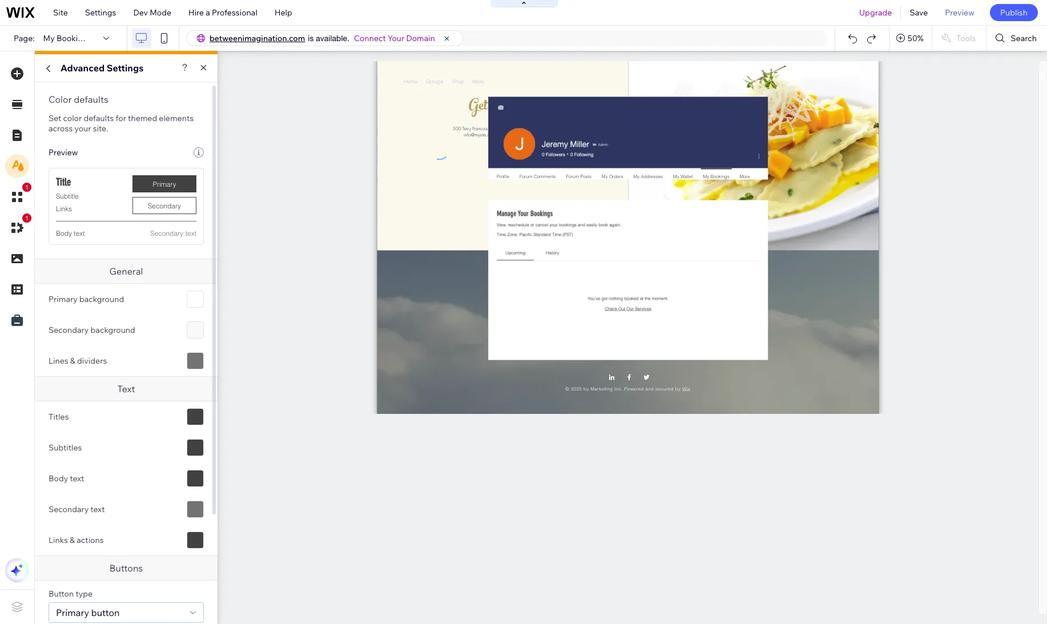 Task type: vqa. For each thing, say whether or not it's contained in the screenshot.
top Body
yes



Task type: locate. For each thing, give the bounding box(es) containing it.
primary button
[[56, 607, 120, 618]]

body text
[[56, 229, 85, 238], [49, 473, 84, 484]]

0 vertical spatial &
[[70, 356, 75, 366]]

2 vertical spatial primary
[[56, 607, 89, 618]]

secondary down primary button
[[148, 201, 181, 210]]

background
[[79, 294, 124, 304], [91, 325, 135, 335]]

secondary
[[148, 201, 181, 210], [150, 229, 183, 238], [49, 325, 89, 335], [49, 504, 89, 514]]

1 vertical spatial settings
[[107, 62, 144, 74]]

set
[[49, 113, 61, 123]]

my bookings
[[43, 33, 91, 43]]

1 vertical spatial 1 button
[[5, 214, 31, 240]]

1 vertical spatial links
[[49, 535, 68, 545]]

primary inside button
[[153, 180, 176, 188]]

primary
[[153, 180, 176, 188], [49, 294, 78, 304], [56, 607, 89, 618]]

text
[[117, 383, 135, 395]]

secondary down secondary button
[[150, 229, 183, 238]]

type
[[76, 589, 93, 599]]

general
[[109, 265, 143, 277]]

text down secondary button
[[185, 229, 196, 238]]

1 horizontal spatial secondary text
[[150, 229, 196, 238]]

0 horizontal spatial secondary text
[[49, 504, 105, 514]]

& left "actions"
[[70, 535, 75, 545]]

primary background
[[49, 294, 124, 304]]

background up secondary background
[[79, 294, 124, 304]]

search button
[[987, 26, 1047, 51]]

2 & from the top
[[70, 535, 75, 545]]

body
[[56, 229, 72, 238], [49, 473, 68, 484]]

primary down button type
[[56, 607, 89, 618]]

subtitles
[[49, 442, 82, 453]]

preview button
[[937, 0, 983, 25]]

elements
[[159, 113, 194, 123]]

settings up bookings on the left of the page
[[85, 7, 116, 18]]

0 vertical spatial background
[[79, 294, 124, 304]]

secondary up lines & dividers
[[49, 325, 89, 335]]

tools button
[[932, 26, 986, 51]]

1 vertical spatial defaults
[[84, 113, 114, 123]]

defaults
[[74, 94, 108, 105], [84, 113, 114, 123]]

site.
[[93, 123, 108, 134]]

your
[[388, 33, 404, 43]]

secondary text up "links & actions"
[[49, 504, 105, 514]]

0 vertical spatial defaults
[[74, 94, 108, 105]]

primary up secondary background
[[49, 294, 78, 304]]

color defaults
[[49, 94, 108, 105]]

body text down subtitle
[[56, 229, 85, 238]]

0 vertical spatial preview
[[945, 7, 975, 18]]

text up "actions"
[[91, 504, 105, 514]]

actions
[[77, 535, 104, 545]]

save button
[[901, 0, 937, 25]]

preview down across
[[49, 147, 78, 158]]

primary for primary button
[[56, 607, 89, 618]]

preview
[[945, 7, 975, 18], [49, 147, 78, 158]]

links left "actions"
[[49, 535, 68, 545]]

subtitle
[[56, 192, 79, 200]]

your
[[74, 123, 91, 134]]

background up dividers
[[91, 325, 135, 335]]

0 vertical spatial primary
[[153, 180, 176, 188]]

defaults inside set color defaults for themed elements across your site.
[[84, 113, 114, 123]]

save
[[910, 7, 928, 18]]

is
[[308, 34, 314, 43]]

& for links
[[70, 535, 75, 545]]

themed
[[128, 113, 157, 123]]

tools
[[956, 33, 976, 43]]

lines & dividers
[[49, 356, 107, 366]]

links down subtitle
[[56, 204, 72, 213]]

0 vertical spatial links
[[56, 204, 72, 213]]

1 vertical spatial secondary text
[[49, 504, 105, 514]]

set color defaults for themed elements across your site.
[[49, 113, 194, 134]]

advanced settings
[[61, 62, 144, 74]]

0 vertical spatial settings
[[85, 7, 116, 18]]

1
[[25, 184, 29, 191], [25, 215, 29, 222]]

links
[[56, 204, 72, 213], [49, 535, 68, 545]]

title
[[56, 176, 71, 188]]

body down subtitle
[[56, 229, 72, 238]]

a
[[206, 7, 210, 18]]

1 vertical spatial body
[[49, 473, 68, 484]]

body down subtitles
[[49, 473, 68, 484]]

0 vertical spatial 1
[[25, 184, 29, 191]]

1 vertical spatial 1
[[25, 215, 29, 222]]

1 vertical spatial background
[[91, 325, 135, 335]]

0 vertical spatial 1 button
[[5, 183, 31, 209]]

secondary button
[[132, 197, 196, 214]]

hire a professional
[[188, 7, 257, 18]]

settings right advanced
[[107, 62, 144, 74]]

1 horizontal spatial preview
[[945, 7, 975, 18]]

50% button
[[889, 26, 932, 51]]

& right lines
[[70, 356, 75, 366]]

body text down subtitles
[[49, 473, 84, 484]]

1 & from the top
[[70, 356, 75, 366]]

defaults left 'for'
[[84, 113, 114, 123]]

primary for primary
[[153, 180, 176, 188]]

&
[[70, 356, 75, 366], [70, 535, 75, 545]]

text
[[74, 229, 85, 238], [185, 229, 196, 238], [70, 473, 84, 484], [91, 504, 105, 514]]

1 vertical spatial primary
[[49, 294, 78, 304]]

defaults up color
[[74, 94, 108, 105]]

connect
[[354, 33, 386, 43]]

secondary text down secondary button
[[150, 229, 196, 238]]

available.
[[316, 34, 349, 43]]

1 vertical spatial &
[[70, 535, 75, 545]]

1 vertical spatial body text
[[49, 473, 84, 484]]

button
[[49, 589, 74, 599]]

preview up tools "button"
[[945, 7, 975, 18]]

titles
[[49, 412, 69, 422]]

1 button
[[5, 183, 31, 209], [5, 214, 31, 240]]

button
[[91, 607, 120, 618]]

secondary text
[[150, 229, 196, 238], [49, 504, 105, 514]]

dev mode
[[133, 7, 171, 18]]

links inside the title subtitle links
[[56, 204, 72, 213]]

1 1 button from the top
[[5, 183, 31, 209]]

links & actions
[[49, 535, 104, 545]]

settings
[[85, 7, 116, 18], [107, 62, 144, 74]]

mode
[[150, 7, 171, 18]]

0 horizontal spatial preview
[[49, 147, 78, 158]]

primary up secondary button
[[153, 180, 176, 188]]



Task type: describe. For each thing, give the bounding box(es) containing it.
lines
[[49, 356, 68, 366]]

preview inside button
[[945, 7, 975, 18]]

1 vertical spatial preview
[[49, 147, 78, 158]]

upgrade
[[859, 7, 892, 18]]

help
[[275, 7, 292, 18]]

0 vertical spatial body
[[56, 229, 72, 238]]

0 vertical spatial body text
[[56, 229, 85, 238]]

professional
[[212, 7, 257, 18]]

1 1 from the top
[[25, 184, 29, 191]]

color
[[49, 94, 72, 105]]

dev
[[133, 7, 148, 18]]

color
[[63, 113, 82, 123]]

background for primary background
[[79, 294, 124, 304]]

dividers
[[77, 356, 107, 366]]

across
[[49, 123, 73, 134]]

2 1 button from the top
[[5, 214, 31, 240]]

0 vertical spatial secondary text
[[150, 229, 196, 238]]

2 1 from the top
[[25, 215, 29, 222]]

search
[[1011, 33, 1037, 43]]

button type
[[49, 589, 93, 599]]

secondary up "links & actions"
[[49, 504, 89, 514]]

text down subtitle
[[74, 229, 85, 238]]

publish
[[1000, 7, 1028, 18]]

domain
[[406, 33, 435, 43]]

text down subtitles
[[70, 473, 84, 484]]

primary for primary background
[[49, 294, 78, 304]]

primary button
[[132, 175, 196, 192]]

secondary inside button
[[148, 201, 181, 210]]

& for lines
[[70, 356, 75, 366]]

background for secondary background
[[91, 325, 135, 335]]

advanced
[[61, 62, 105, 74]]

betweenimagination.com
[[210, 33, 305, 43]]

buttons
[[109, 562, 143, 574]]

secondary background
[[49, 325, 135, 335]]

for
[[116, 113, 126, 123]]

hire
[[188, 7, 204, 18]]

bookings
[[56, 33, 91, 43]]

is available. connect your domain
[[308, 33, 435, 43]]

title subtitle links
[[56, 176, 79, 213]]

my
[[43, 33, 55, 43]]

50%
[[908, 33, 924, 43]]

site
[[53, 7, 68, 18]]

publish button
[[990, 4, 1038, 21]]



